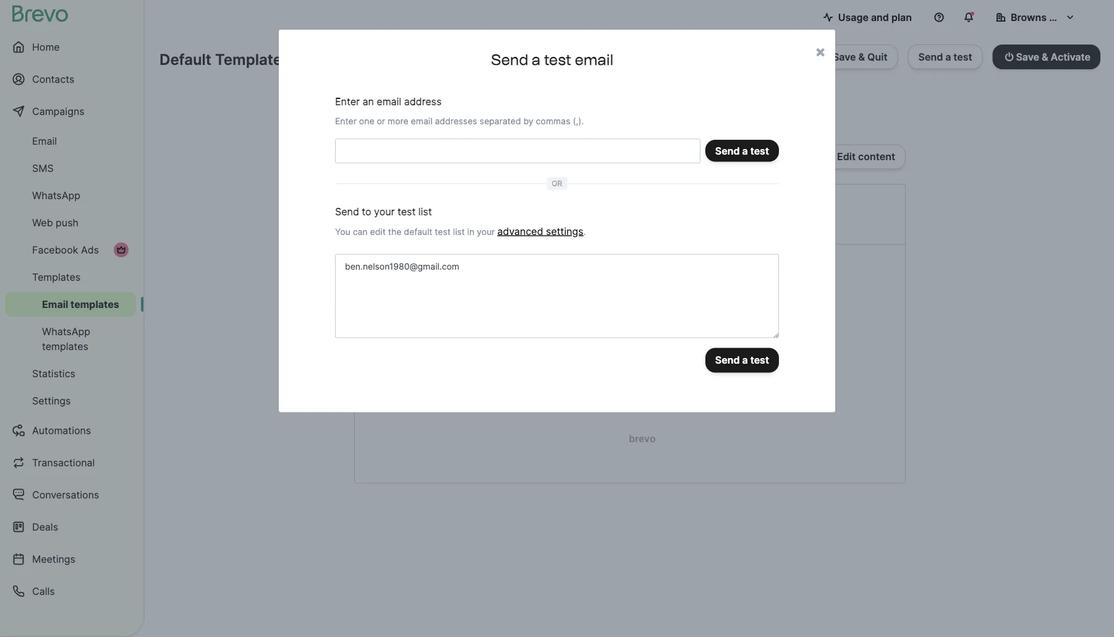 Task type: describe. For each thing, give the bounding box(es) containing it.
your inside the you can edit the default test list in your advanced settings .
[[477, 226, 495, 237]]

save for save & quit
[[833, 51, 856, 63]]

campaigns
[[32, 105, 85, 117]]

separated
[[480, 116, 521, 127]]

deals
[[32, 521, 58, 533]]

save & activate button
[[993, 45, 1101, 69]]

usage and plan
[[839, 11, 912, 23]]

usage and plan button
[[814, 5, 922, 30]]

usage
[[839, 11, 869, 23]]

an
[[363, 95, 374, 107]]

templates link
[[5, 265, 136, 289]]

send to your test list
[[335, 205, 432, 217]]

facebook ads link
[[5, 238, 136, 262]]

more
[[388, 116, 409, 127]]

whatsapp for whatsapp templates
[[42, 325, 90, 337]]

settings
[[32, 395, 71, 407]]

0 horizontal spatial in
[[371, 50, 384, 68]]

& for activate
[[1042, 51, 1049, 63]]

facebook
[[32, 244, 78, 256]]

subject
[[390, 216, 425, 228]]

from : browns enterprise
[[390, 196, 506, 208]]

settings link
[[5, 388, 136, 413]]

commas
[[536, 116, 571, 127]]

and
[[872, 11, 889, 23]]

email for email
[[32, 135, 57, 147]]

opt-
[[340, 50, 371, 68]]

deals link
[[5, 512, 136, 542]]

test inside the you can edit the default test list in your advanced settings .
[[435, 226, 451, 237]]

email for email templates
[[42, 298, 68, 310]]

email templates link
[[5, 292, 136, 317]]

enter an email address
[[335, 95, 442, 107]]

edit content button
[[827, 144, 906, 169]]

list inside the you can edit the default test list in your advanced settings .
[[453, 226, 465, 237]]

none field inside send a test email document
[[335, 139, 701, 163]]

home
[[32, 41, 60, 53]]

calls link
[[5, 577, 136, 606]]

statistics
[[32, 367, 75, 380]]

content
[[859, 151, 896, 163]]

.
[[584, 226, 586, 237]]

transactional link
[[5, 448, 136, 478]]

conversations link
[[5, 480, 136, 510]]

your for confirm
[[470, 216, 491, 228]]

confirm
[[430, 216, 467, 228]]

facebook ads
[[32, 244, 99, 256]]

2 vertical spatial send a test
[[716, 354, 770, 366]]

whatsapp link
[[5, 183, 136, 208]]

double
[[286, 50, 337, 68]]

meetings
[[32, 553, 75, 565]]

conversations
[[32, 489, 99, 501]]

home link
[[5, 32, 136, 62]]

browns enterprise button
[[987, 5, 1099, 30]]

templates
[[32, 271, 81, 283]]

browns inside browns enterprise button
[[1011, 11, 1047, 23]]

0 horizontal spatial browns
[[421, 196, 456, 208]]

templates for email templates
[[71, 298, 119, 310]]

can
[[353, 226, 368, 237]]

campaigns link
[[5, 96, 136, 126]]

& for quit
[[859, 51, 865, 63]]

quit
[[868, 51, 888, 63]]

automations link
[[5, 416, 136, 445]]

transactional
[[32, 457, 95, 469]]

save for save & activate
[[1017, 51, 1040, 63]]

edit content
[[838, 151, 896, 163]]

default
[[160, 50, 212, 68]]

1 vertical spatial enterprise
[[459, 196, 506, 208]]

(,).
[[573, 116, 584, 127]]

or
[[552, 179, 563, 188]]

advanced settings link
[[498, 225, 584, 237]]

:
[[413, 196, 416, 208]]



Task type: locate. For each thing, give the bounding box(es) containing it.
0 horizontal spatial list
[[419, 205, 432, 217]]

& inside save & quit button
[[859, 51, 865, 63]]

& left quit
[[859, 51, 865, 63]]

whatsapp templates link
[[5, 319, 136, 359]]

1 vertical spatial templates
[[42, 340, 88, 352]]

1 & from the left
[[859, 51, 865, 63]]

0 vertical spatial browns
[[1011, 11, 1047, 23]]

settings
[[546, 225, 584, 237]]

0 vertical spatial send a test button
[[908, 45, 983, 69]]

0 horizontal spatial save
[[833, 51, 856, 63]]

your
[[374, 205, 395, 217], [470, 216, 491, 228], [477, 226, 495, 237]]

your right confirm
[[470, 216, 491, 228]]

0 vertical spatial send a test
[[919, 51, 973, 63]]

1 horizontal spatial save
[[1017, 51, 1040, 63]]

save & activate
[[1017, 51, 1091, 63]]

templates up statistics link
[[42, 340, 88, 352]]

email down templates
[[42, 298, 68, 310]]

2 enter from the top
[[335, 116, 357, 127]]

templates
[[71, 298, 119, 310], [42, 340, 88, 352]]

enterprise
[[1050, 11, 1099, 23], [459, 196, 506, 208]]

templates inside whatsapp templates
[[42, 340, 88, 352]]

calls
[[32, 585, 55, 597]]

& left activate
[[1042, 51, 1049, 63]]

1 vertical spatial email
[[377, 95, 402, 107]]

in inside the you can edit the default test list in your advanced settings .
[[468, 226, 475, 237]]

0 horizontal spatial enterprise
[[459, 196, 506, 208]]

caret down image
[[475, 152, 481, 162]]

0 vertical spatial enterprise
[[1050, 11, 1099, 23]]

email templates
[[42, 298, 119, 310]]

you can edit the default test list in your advanced settings .
[[335, 225, 586, 237]]

2 save from the left
[[1017, 51, 1040, 63]]

confirmation
[[387, 50, 479, 68]]

2 vertical spatial email
[[411, 116, 433, 127]]

power off image
[[1006, 52, 1014, 62]]

send a test email document
[[279, 30, 836, 412]]

your for to
[[374, 205, 395, 217]]

web push
[[32, 217, 79, 229]]

1 vertical spatial list
[[453, 226, 465, 237]]

edit
[[838, 151, 856, 163]]

preview
[[427, 151, 465, 163]]

ben.nelson1980@gmail.com text field
[[335, 254, 779, 338]]

addresses
[[435, 116, 477, 127]]

subject confirm your subscription
[[390, 216, 551, 228]]

by
[[524, 116, 534, 127]]

browns up confirm
[[421, 196, 456, 208]]

address
[[404, 95, 442, 107]]

1 enter from the top
[[335, 95, 360, 107]]

enterprise up activate
[[1050, 11, 1099, 23]]

in up an
[[371, 50, 384, 68]]

enter left one
[[335, 116, 357, 127]]

edit
[[370, 226, 386, 237]]

or
[[377, 116, 385, 127]]

0 vertical spatial templates
[[71, 298, 119, 310]]

save & quit
[[833, 51, 888, 63]]

enter
[[335, 95, 360, 107], [335, 116, 357, 127]]

enter left an
[[335, 95, 360, 107]]

browns up 'save & activate' button
[[1011, 11, 1047, 23]]

send a test button
[[908, 45, 983, 69], [706, 348, 779, 373]]

in
[[371, 50, 384, 68], [468, 226, 475, 237]]

0 vertical spatial in
[[371, 50, 384, 68]]

your right to
[[374, 205, 395, 217]]

1 horizontal spatial in
[[468, 226, 475, 237]]

whatsapp down email templates link
[[42, 325, 90, 337]]

enter for enter one or more email addresses separated by commas (,).
[[335, 116, 357, 127]]

test
[[544, 50, 572, 68], [954, 51, 973, 63], [751, 145, 770, 157], [398, 205, 416, 217], [435, 226, 451, 237], [751, 354, 770, 366]]

1 vertical spatial enter
[[335, 116, 357, 127]]

0 vertical spatial whatsapp
[[32, 189, 80, 201]]

sms
[[32, 162, 54, 174]]

2 & from the left
[[1042, 51, 1049, 63]]

send a test button inside document
[[706, 348, 779, 373]]

browns
[[1011, 11, 1047, 23], [421, 196, 456, 208]]

1 vertical spatial in
[[468, 226, 475, 237]]

whatsapp templates
[[42, 325, 90, 352]]

the
[[388, 226, 402, 237]]

1 horizontal spatial email
[[411, 116, 433, 127]]

web push link
[[5, 210, 136, 235]]

enterprise up subject confirm your subscription
[[459, 196, 506, 208]]

sms link
[[5, 156, 136, 181]]

1 vertical spatial send a test
[[716, 145, 770, 157]]

send a test
[[919, 51, 973, 63], [716, 145, 770, 157], [716, 354, 770, 366]]

browns enterprise
[[1011, 11, 1099, 23]]

left___rvooi image
[[116, 245, 126, 255]]

list down "from : browns enterprise"
[[453, 226, 465, 237]]

& inside 'save & activate' button
[[1042, 51, 1049, 63]]

subscription
[[493, 216, 551, 228]]

in right confirm
[[468, 226, 475, 237]]

1 horizontal spatial browns
[[1011, 11, 1047, 23]]

email link
[[5, 129, 136, 153]]

default
[[404, 226, 433, 237]]

contacts link
[[5, 64, 136, 94]]

statistics link
[[5, 361, 136, 386]]

save right the power off image
[[1017, 51, 1040, 63]]

0 horizontal spatial &
[[859, 51, 865, 63]]

1 horizontal spatial list
[[453, 226, 465, 237]]

contacts
[[32, 73, 74, 85]]

1 horizontal spatial send a test button
[[908, 45, 983, 69]]

send a test email
[[491, 50, 614, 68]]

template
[[215, 50, 282, 68]]

save left quit
[[833, 51, 856, 63]]

0 vertical spatial email
[[575, 50, 614, 68]]

None field
[[335, 139, 701, 163]]

advanced
[[498, 225, 544, 237]]

enter for enter an email address
[[335, 95, 360, 107]]

your left advanced
[[477, 226, 495, 237]]

from
[[390, 196, 413, 208]]

templates for whatsapp templates
[[42, 340, 88, 352]]

email
[[32, 135, 57, 147], [42, 298, 68, 310]]

0 horizontal spatial send a test button
[[706, 348, 779, 373]]

0 vertical spatial list
[[419, 205, 432, 217]]

1 vertical spatial whatsapp
[[42, 325, 90, 337]]

to
[[362, 205, 372, 217]]

save & quit button
[[823, 45, 899, 69]]

1 horizontal spatial &
[[1042, 51, 1049, 63]]

1 horizontal spatial enterprise
[[1050, 11, 1099, 23]]

&
[[859, 51, 865, 63], [1042, 51, 1049, 63]]

send
[[491, 50, 529, 68], [919, 51, 943, 63], [716, 145, 740, 157], [335, 205, 359, 217], [716, 354, 740, 366]]

activate
[[1051, 51, 1091, 63]]

whatsapp for whatsapp
[[32, 189, 80, 201]]

plan
[[892, 11, 912, 23]]

list right ':'
[[419, 205, 432, 217]]

automations
[[32, 424, 91, 436]]

2 horizontal spatial email
[[575, 50, 614, 68]]

you
[[335, 226, 351, 237]]

web
[[32, 217, 53, 229]]

0 horizontal spatial email
[[377, 95, 402, 107]]

templates down templates link
[[71, 298, 119, 310]]

1 save from the left
[[833, 51, 856, 63]]

meetings link
[[5, 544, 136, 574]]

enter one or more email addresses separated by commas (,).
[[335, 116, 584, 127]]

1 vertical spatial send a test button
[[706, 348, 779, 373]]

1 vertical spatial browns
[[421, 196, 456, 208]]

0 vertical spatial email
[[32, 135, 57, 147]]

save
[[833, 51, 856, 63], [1017, 51, 1040, 63]]

push
[[56, 217, 79, 229]]

default template double opt-in confirmation
[[160, 50, 479, 68]]

0 vertical spatial enter
[[335, 95, 360, 107]]

whatsapp
[[32, 189, 80, 201], [42, 325, 90, 337]]

email up sms at top left
[[32, 135, 57, 147]]

one
[[359, 116, 375, 127]]

enterprise inside button
[[1050, 11, 1099, 23]]

whatsapp up the "web push"
[[32, 189, 80, 201]]

1 vertical spatial email
[[42, 298, 68, 310]]

ads
[[81, 244, 99, 256]]

email
[[575, 50, 614, 68], [377, 95, 402, 107], [411, 116, 433, 127]]

preview button
[[416, 144, 491, 169]]



Task type: vqa. For each thing, say whether or not it's contained in the screenshot.
the Default Template Simple confirmation link
no



